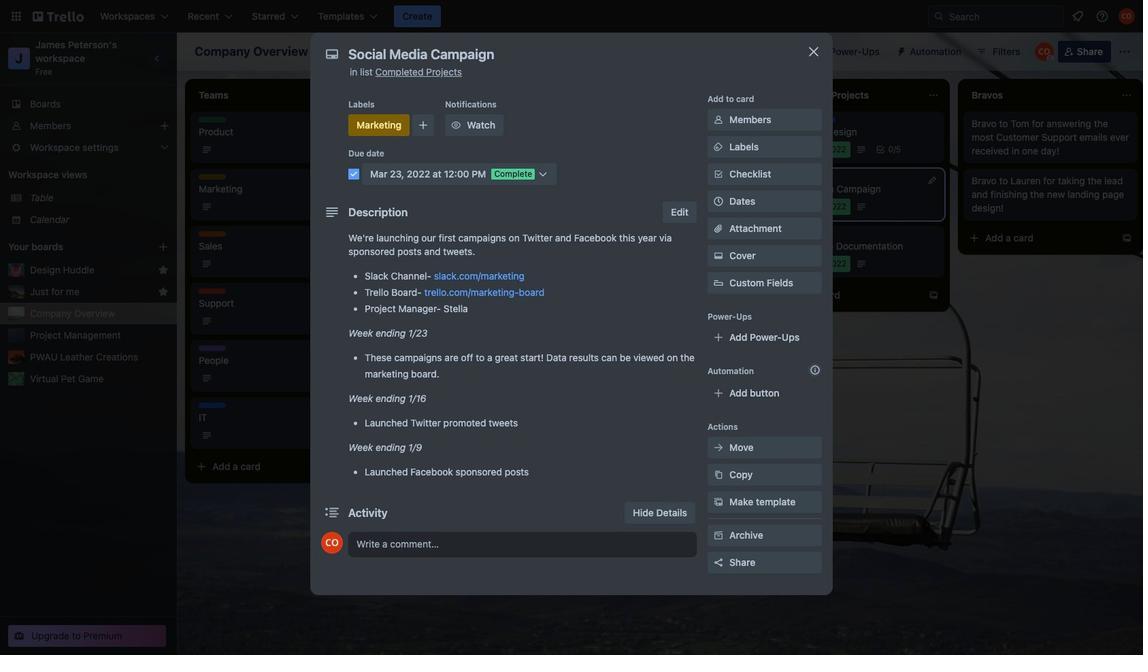 Task type: describe. For each thing, give the bounding box(es) containing it.
edit card image
[[927, 175, 938, 186]]

add board image
[[158, 242, 169, 253]]

Write a comment text field
[[349, 532, 697, 557]]

Search field
[[945, 7, 1064, 26]]

color: orange, title: "sales" element
[[199, 231, 226, 237]]

0 notifications image
[[1070, 8, 1086, 25]]

1 vertical spatial christina overa (christinaovera) image
[[1035, 42, 1054, 61]]

Mark due date as complete checkbox
[[349, 169, 359, 180]]

1 horizontal spatial color: red, title: "support" element
[[779, 231, 806, 237]]

your boards with 6 items element
[[8, 239, 138, 255]]

2 sm image from the top
[[712, 441, 726, 455]]

mark due date as complete image
[[349, 169, 359, 180]]

0 vertical spatial create from template… image
[[1122, 233, 1133, 244]]

0 vertical spatial color: green, title: "product" element
[[199, 117, 226, 123]]

3 sm image from the top
[[712, 529, 726, 543]]

star or unstar board image
[[323, 46, 334, 57]]

1 vertical spatial create from template… image
[[349, 462, 359, 472]]



Task type: locate. For each thing, give the bounding box(es) containing it.
0 vertical spatial starred icon image
[[158, 265, 169, 276]]

1 vertical spatial starred icon image
[[158, 287, 169, 297]]

1 horizontal spatial create from template… image
[[929, 290, 939, 301]]

0 vertical spatial color: blue, title: "it" element
[[809, 117, 836, 123]]

0 vertical spatial sm image
[[712, 249, 726, 263]]

1 sm image from the top
[[712, 249, 726, 263]]

color: green, title: "product" element
[[199, 117, 226, 123], [392, 259, 419, 264]]

None checkbox
[[779, 142, 851, 158], [779, 256, 851, 272], [779, 142, 851, 158], [779, 256, 851, 272]]

christina overa (christinaovera) image down search field
[[1035, 42, 1054, 61]]

create from template… image
[[1122, 233, 1133, 244], [349, 462, 359, 472]]

christina overa (christinaovera) image right open information menu icon
[[1119, 8, 1135, 25]]

None text field
[[342, 42, 791, 67]]

0 horizontal spatial color: green, title: "product" element
[[199, 117, 226, 123]]

close dialog image
[[806, 44, 822, 60]]

0 horizontal spatial create from template… image
[[349, 462, 359, 472]]

1 horizontal spatial christina overa (christinaovera) image
[[1119, 8, 1135, 25]]

1 starred icon image from the top
[[158, 265, 169, 276]]

1 create from template… image from the left
[[735, 290, 746, 301]]

1 vertical spatial sm image
[[712, 441, 726, 455]]

show menu image
[[1118, 45, 1132, 59]]

1 vertical spatial color: blue, title: "it" element
[[199, 403, 226, 408]]

christina overa (christinaovera) image
[[321, 532, 343, 554]]

sm image
[[712, 249, 726, 263], [712, 441, 726, 455], [712, 529, 726, 543]]

1 horizontal spatial color: green, title: "product" element
[[392, 259, 419, 264]]

0 horizontal spatial christina overa (christinaovera) image
[[1035, 42, 1054, 61]]

color: blue, title: "it" element
[[809, 117, 836, 123], [199, 403, 226, 408]]

open information menu image
[[1096, 10, 1110, 23]]

1 vertical spatial color: red, title: "support" element
[[199, 289, 226, 294]]

0 vertical spatial color: red, title: "support" element
[[779, 231, 806, 237]]

0 vertical spatial christina overa (christinaovera) image
[[1119, 8, 1135, 25]]

None checkbox
[[779, 199, 851, 215]]

color: purple, title: "people" element
[[199, 346, 226, 351]]

Board name text field
[[188, 41, 315, 63]]

starred icon image
[[158, 265, 169, 276], [158, 287, 169, 297]]

color: yellow, title: "marketing" element
[[349, 114, 410, 136], [392, 117, 419, 123], [199, 174, 226, 180], [585, 231, 613, 237]]

sm image
[[712, 113, 726, 127], [449, 118, 463, 132], [712, 140, 726, 154], [712, 468, 726, 482], [712, 496, 726, 509]]

0 horizontal spatial color: blue, title: "it" element
[[199, 403, 226, 408]]

search image
[[934, 11, 945, 22]]

0 horizontal spatial create from template… image
[[735, 290, 746, 301]]

1 horizontal spatial create from template… image
[[1122, 233, 1133, 244]]

color: red, title: "support" element
[[779, 231, 806, 237], [199, 289, 226, 294]]

2 vertical spatial sm image
[[712, 529, 726, 543]]

1 horizontal spatial color: blue, title: "it" element
[[809, 117, 836, 123]]

christina overa (christinaovera) image
[[1119, 8, 1135, 25], [1035, 42, 1054, 61]]

0 horizontal spatial color: red, title: "support" element
[[199, 289, 226, 294]]

2 starred icon image from the top
[[158, 287, 169, 297]]

create from template… image
[[735, 290, 746, 301], [929, 290, 939, 301]]

2 create from template… image from the left
[[929, 290, 939, 301]]

primary element
[[0, 0, 1144, 33]]

1 vertical spatial color: green, title: "product" element
[[392, 259, 419, 264]]

workspace navigation collapse icon image
[[148, 49, 167, 68]]



Task type: vqa. For each thing, say whether or not it's contained in the screenshot.
Color: yellow, title: "Marketing" element
yes



